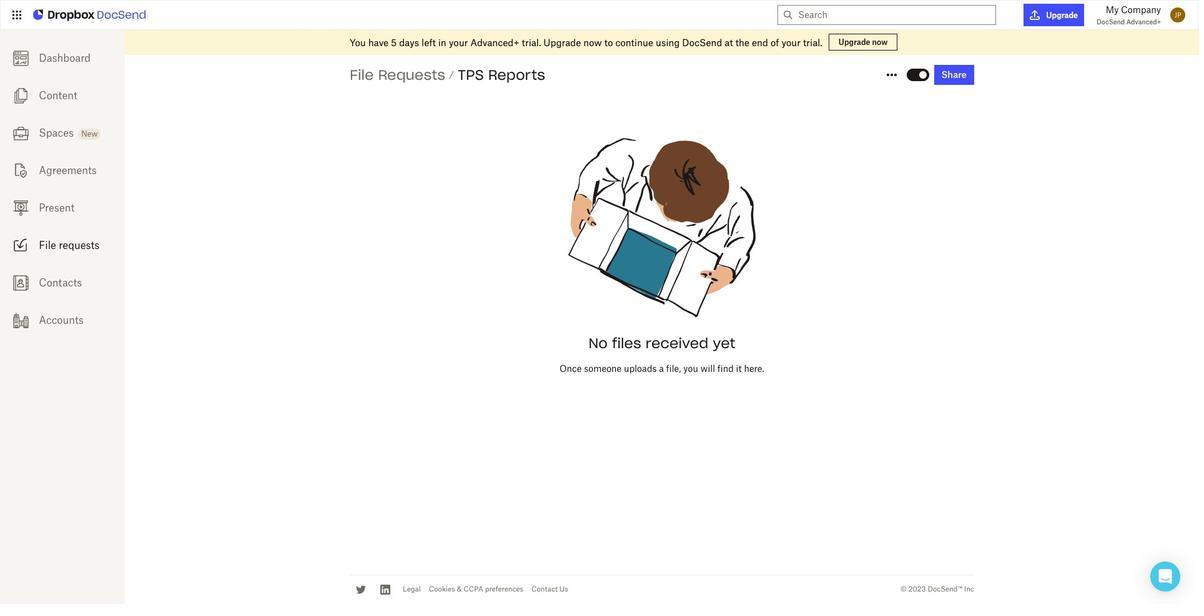 Task type: locate. For each thing, give the bounding box(es) containing it.
file requests link
[[0, 227, 125, 264]]

docsend
[[1097, 18, 1125, 26], [682, 37, 722, 48]]

upgrade for upgrade
[[1047, 10, 1078, 20]]

ccpa
[[464, 586, 483, 594]]

1 horizontal spatial docsend
[[1097, 18, 1125, 26]]

to
[[605, 37, 613, 48]]

2 your from the left
[[782, 37, 801, 48]]

of
[[771, 37, 779, 48]]

2023
[[909, 586, 926, 594]]

now
[[584, 37, 602, 48], [872, 37, 888, 47]]

upgrade right upgrade image
[[1047, 10, 1078, 20]]

trial.
[[522, 37, 541, 48], [803, 37, 823, 48]]

requests
[[59, 239, 100, 252]]

docsend™
[[928, 586, 963, 594]]

0 horizontal spatial upgrade
[[544, 37, 581, 48]]

1 vertical spatial file
[[39, 239, 56, 252]]

upgrade left to
[[544, 37, 581, 48]]

have
[[368, 37, 389, 48]]

file right receive icon
[[39, 239, 56, 252]]

upgrade down search text field
[[839, 37, 871, 47]]

your
[[449, 37, 468, 48], [782, 37, 801, 48]]

accounts link
[[0, 302, 125, 339]]

1 trial. from the left
[[522, 37, 541, 48]]

0 horizontal spatial trial.
[[522, 37, 541, 48]]

your right of
[[782, 37, 801, 48]]

left
[[422, 37, 436, 48]]

1 horizontal spatial now
[[872, 37, 888, 47]]

1 horizontal spatial advanced+
[[1127, 18, 1161, 26]]

1 your from the left
[[449, 37, 468, 48]]

0 horizontal spatial docsend
[[682, 37, 722, 48]]

advanced+
[[1127, 18, 1161, 26], [471, 37, 520, 48]]

jp
[[1175, 11, 1182, 19]]

docsend down my
[[1097, 18, 1125, 26]]

present
[[39, 202, 74, 214]]

once someone uploads a file, you will find it here.
[[560, 363, 765, 374]]

legal
[[403, 586, 421, 594]]

file requests link
[[350, 66, 445, 84]]

preferences
[[485, 586, 524, 594]]

advanced+ up reports
[[471, 37, 520, 48]]

upgrade inside button
[[1047, 10, 1078, 20]]

sidebar present image
[[13, 200, 28, 216]]

0 vertical spatial docsend
[[1097, 18, 1125, 26]]

0 horizontal spatial now
[[584, 37, 602, 48]]

upgrade image
[[1030, 10, 1040, 20]]

1 horizontal spatial trial.
[[803, 37, 823, 48]]

5
[[391, 37, 397, 48]]

the
[[736, 37, 750, 48]]

legal link
[[403, 586, 421, 594]]

dashboard link
[[0, 39, 125, 77]]

now down search text field
[[872, 37, 888, 47]]

advanced+ down company
[[1127, 18, 1161, 26]]

sidebar accounts image
[[13, 313, 28, 328]]

end
[[752, 37, 768, 48]]

company
[[1121, 4, 1161, 15]]

0 horizontal spatial your
[[449, 37, 468, 48]]

my
[[1106, 4, 1119, 15]]

uploads
[[624, 363, 657, 374]]

advanced+ inside my company docsend advanced+
[[1127, 18, 1161, 26]]

now left to
[[584, 37, 602, 48]]

2 horizontal spatial upgrade
[[1047, 10, 1078, 20]]

trial. right of
[[803, 37, 823, 48]]

file
[[350, 66, 374, 84], [39, 239, 56, 252]]

your right the in
[[449, 37, 468, 48]]

us
[[560, 586, 568, 594]]

spaces
[[39, 127, 74, 139]]

1 horizontal spatial upgrade
[[839, 37, 871, 47]]

days
[[399, 37, 419, 48]]

0 horizontal spatial file
[[39, 239, 56, 252]]

docsend left at
[[682, 37, 722, 48]]

0 horizontal spatial advanced+
[[471, 37, 520, 48]]

cookies & ccpa preferences
[[429, 586, 524, 594]]

sidebar spaces image
[[13, 125, 28, 141]]

sidebar ndas image
[[13, 163, 28, 179]]

new
[[81, 129, 98, 139]]

no files received yet
[[589, 335, 736, 352]]

upgrade
[[1047, 10, 1078, 20], [544, 37, 581, 48], [839, 37, 871, 47]]

1 horizontal spatial file
[[350, 66, 374, 84]]

a
[[659, 363, 664, 374]]

file down you
[[350, 66, 374, 84]]

file inside file requests link
[[39, 239, 56, 252]]

in
[[438, 37, 447, 48]]

1 horizontal spatial your
[[782, 37, 801, 48]]

content link
[[0, 77, 125, 114]]

0 vertical spatial advanced+
[[1127, 18, 1161, 26]]

©
[[901, 586, 907, 594]]

using
[[656, 37, 680, 48]]

no
[[589, 335, 608, 352]]

0 vertical spatial file
[[350, 66, 374, 84]]

trial. up reports
[[522, 37, 541, 48]]

1 vertical spatial advanced+
[[471, 37, 520, 48]]

files
[[612, 335, 642, 352]]

docsend inside my company docsend advanced+
[[1097, 18, 1125, 26]]

spaces new
[[39, 127, 98, 139]]



Task type: vqa. For each thing, say whether or not it's contained in the screenshot.
for
no



Task type: describe. For each thing, give the bounding box(es) containing it.
tps
[[458, 66, 484, 84]]

here.
[[744, 363, 765, 374]]

agreements link
[[0, 152, 125, 189]]

dashboard
[[39, 52, 91, 64]]

you have 5 days left in your advanced+ trial. upgrade now to continue using docsend at the end of your trial.
[[350, 37, 823, 48]]

© 2023 docsend™ inc
[[901, 586, 975, 594]]

inc
[[965, 586, 975, 594]]

file,
[[667, 363, 681, 374]]

accounts
[[39, 314, 84, 327]]

continue
[[616, 37, 654, 48]]

sidebar dashboard image
[[13, 50, 28, 66]]

contact us
[[532, 586, 568, 594]]

file for requests
[[350, 66, 374, 84]]

reports
[[488, 66, 545, 84]]

it
[[736, 363, 742, 374]]

contacts link
[[0, 264, 125, 302]]

1 vertical spatial docsend
[[682, 37, 722, 48]]

file requests
[[39, 239, 100, 252]]

contacts
[[39, 277, 82, 289]]

once
[[560, 363, 582, 374]]

jp button
[[1168, 4, 1189, 26]]

file requests / tps reports
[[350, 66, 545, 84]]

present link
[[0, 189, 125, 227]]

cookies
[[429, 586, 455, 594]]

cookies & ccpa preferences link
[[429, 586, 524, 594]]

2 trial. from the left
[[803, 37, 823, 48]]

someone
[[584, 363, 622, 374]]

upgrade button
[[1024, 4, 1085, 26]]

my company docsend advanced+
[[1097, 4, 1161, 26]]

sidebar documents image
[[13, 88, 28, 104]]

you
[[684, 363, 698, 374]]

agreements
[[39, 164, 97, 177]]

receive image
[[13, 238, 28, 254]]

share
[[942, 69, 967, 80]]

&
[[457, 586, 462, 594]]

Search text field
[[799, 6, 991, 24]]

sidebar contacts image
[[13, 275, 28, 291]]

requests
[[378, 66, 445, 84]]

received
[[646, 335, 709, 352]]

yet
[[713, 335, 736, 352]]

contact
[[532, 586, 558, 594]]

content
[[39, 89, 77, 102]]

upgrade for upgrade now
[[839, 37, 871, 47]]

/
[[449, 69, 454, 80]]

upgrade now link
[[829, 34, 898, 51]]

share button
[[934, 65, 975, 85]]

contact us link
[[532, 586, 568, 594]]

file for requests
[[39, 239, 56, 252]]

find
[[718, 363, 734, 374]]

at
[[725, 37, 733, 48]]

you
[[350, 37, 366, 48]]

upgrade now
[[839, 37, 888, 47]]

will
[[701, 363, 715, 374]]



